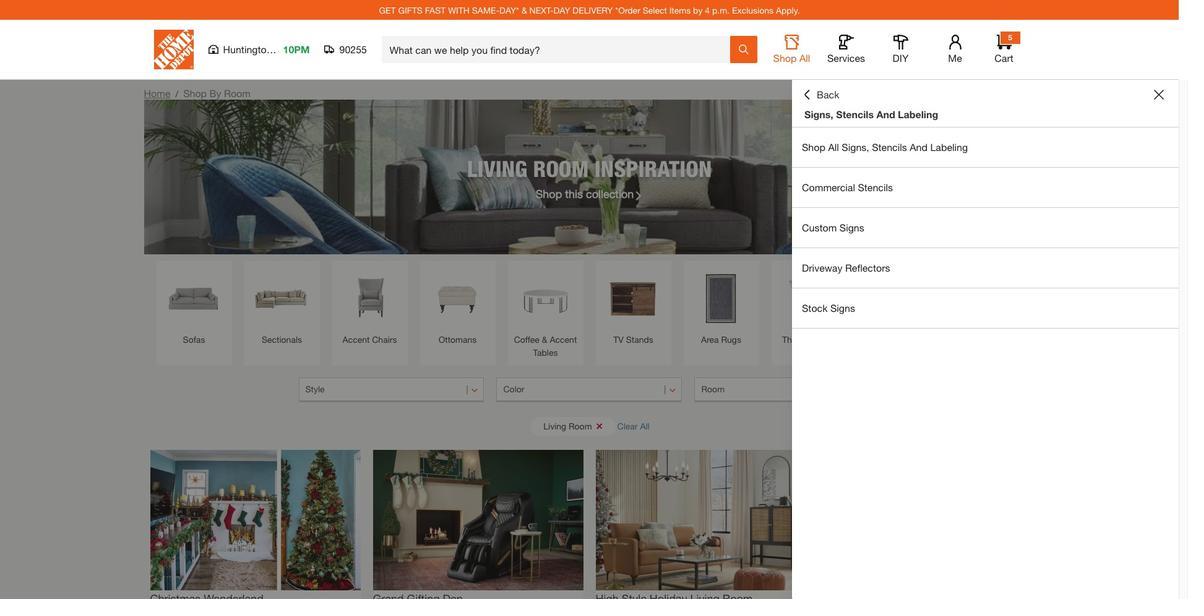Task type: vqa. For each thing, say whether or not it's contained in the screenshot.
HOW
no



Task type: locate. For each thing, give the bounding box(es) containing it.
0 horizontal spatial living
[[467, 155, 528, 182]]

What can we help you find today? search field
[[390, 37, 730, 63]]

0 horizontal spatial all
[[640, 421, 650, 431]]

shop this collection link
[[536, 185, 644, 202]]

stencils down signs, stencils and labeling
[[873, 141, 908, 153]]

sectionals
[[262, 334, 302, 345]]

1 horizontal spatial all
[[800, 52, 811, 64]]

*order
[[616, 5, 641, 15]]

get gifts fast with same-day* & next-day delivery *order select items by 4 p.m. exclusions apply.
[[379, 5, 800, 15]]

0 horizontal spatial accent
[[343, 334, 370, 345]]

1 vertical spatial and
[[910, 141, 928, 153]]

shop for shop all
[[774, 52, 797, 64]]

tv stands image
[[602, 267, 665, 330]]

throw pillows
[[783, 334, 836, 345]]

tables
[[533, 347, 558, 358]]

all right clear at the right bottom
[[640, 421, 650, 431]]

0 horizontal spatial signs,
[[805, 108, 834, 120]]

all inside menu
[[829, 141, 840, 153]]

back
[[817, 89, 840, 100]]

the home depot logo image
[[154, 30, 193, 69]]

all up the commercial
[[829, 141, 840, 153]]

and up shop all signs, stencils and labeling
[[877, 108, 896, 120]]

signs right "stock"
[[831, 302, 856, 314]]

2 horizontal spatial stretchy image image
[[596, 450, 806, 590]]

1 horizontal spatial accent
[[550, 334, 577, 345]]

all up the back button
[[800, 52, 811, 64]]

0 vertical spatial signs
[[840, 222, 865, 233]]

2 vertical spatial all
[[640, 421, 650, 431]]

driveway reflectors link
[[793, 248, 1180, 288]]

room right by
[[224, 87, 251, 99]]

driveway reflectors
[[802, 262, 891, 274]]

diy button
[[881, 35, 921, 64]]

stock signs
[[802, 302, 856, 314]]

2 horizontal spatial all
[[829, 141, 840, 153]]

room up this
[[533, 155, 589, 182]]

items
[[670, 5, 691, 15]]

0 horizontal spatial stretchy image image
[[150, 450, 361, 590]]

rugs
[[722, 334, 742, 345]]

stencils down shop all signs, stencils and labeling
[[858, 181, 893, 193]]

10pm
[[283, 43, 310, 55]]

1 vertical spatial living
[[544, 421, 567, 431]]

0 horizontal spatial and
[[877, 108, 896, 120]]

90255
[[340, 43, 367, 55]]

custom signs link
[[793, 208, 1180, 248]]

fast
[[425, 5, 446, 15]]

next-
[[530, 5, 554, 15]]

shop up the commercial
[[802, 141, 826, 153]]

clear
[[618, 421, 638, 431]]

0 vertical spatial living
[[467, 155, 528, 182]]

0 vertical spatial all
[[800, 52, 811, 64]]

sofas link
[[163, 267, 226, 346]]

accent
[[343, 334, 370, 345], [550, 334, 577, 345]]

shop down the apply.
[[774, 52, 797, 64]]

sectionals image
[[250, 267, 314, 330]]

shop
[[774, 52, 797, 64], [183, 87, 207, 99], [802, 141, 826, 153], [536, 187, 562, 200]]

shop all signs, stencils and labeling link
[[793, 128, 1180, 167]]

home / shop by room
[[144, 87, 251, 99]]

all for shop all
[[800, 52, 811, 64]]

2 vertical spatial stencils
[[858, 181, 893, 193]]

1 vertical spatial &
[[542, 334, 548, 345]]

sofas image
[[163, 267, 226, 330]]

room down area
[[702, 384, 725, 394]]

delivery
[[573, 5, 613, 15]]

all
[[800, 52, 811, 64], [829, 141, 840, 153], [640, 421, 650, 431]]

menu containing shop all signs, stencils and labeling
[[793, 128, 1180, 329]]

area
[[702, 334, 719, 345]]

4
[[705, 5, 710, 15]]

stretchy image image
[[150, 450, 361, 590], [373, 450, 584, 590], [596, 450, 806, 590]]

1 vertical spatial all
[[829, 141, 840, 153]]

labeling up commercial stencils "link"
[[931, 141, 968, 153]]

accent left chairs
[[343, 334, 370, 345]]

clear all button
[[618, 415, 650, 438]]

area rugs image
[[690, 267, 753, 330]]

ottomans image
[[426, 267, 489, 330]]

get
[[379, 5, 396, 15]]

1 horizontal spatial &
[[542, 334, 548, 345]]

throw
[[783, 334, 807, 345]]

and
[[877, 108, 896, 120], [910, 141, 928, 153]]

signs,
[[805, 108, 834, 120], [842, 141, 870, 153]]

curtains & drapes image
[[954, 267, 1017, 330]]

day*
[[500, 5, 519, 15]]

1 vertical spatial signs
[[831, 302, 856, 314]]

living
[[467, 155, 528, 182], [544, 421, 567, 431]]

1 vertical spatial labeling
[[931, 141, 968, 153]]

labeling
[[898, 108, 939, 120], [931, 141, 968, 153]]

5
[[1009, 33, 1013, 42]]

1 horizontal spatial living
[[544, 421, 567, 431]]

accent up the tables
[[550, 334, 577, 345]]

home
[[144, 87, 171, 99]]

accent chairs link
[[338, 267, 402, 346]]

ottomans link
[[426, 267, 489, 346]]

signs right custom
[[840, 222, 865, 233]]

stencils inside "link"
[[858, 181, 893, 193]]

signs, stencils and labeling
[[805, 108, 939, 120]]

cart 5
[[995, 33, 1014, 64]]

signs, down signs, stencils and labeling
[[842, 141, 870, 153]]

0 vertical spatial and
[[877, 108, 896, 120]]

&
[[522, 5, 527, 15], [542, 334, 548, 345]]

accent inside accent chairs link
[[343, 334, 370, 345]]

shop left this
[[536, 187, 562, 200]]

throw blankets image
[[866, 267, 929, 330]]

stencils down the back at top
[[837, 108, 874, 120]]

services
[[828, 52, 866, 64]]

stock signs link
[[793, 289, 1180, 328]]

signs, down the back button
[[805, 108, 834, 120]]

stencils for commercial
[[858, 181, 893, 193]]

collection
[[586, 187, 634, 200]]

0 vertical spatial stencils
[[837, 108, 874, 120]]

0 vertical spatial &
[[522, 5, 527, 15]]

living for living room inspiration
[[467, 155, 528, 182]]

1 horizontal spatial stretchy image image
[[373, 450, 584, 590]]

by
[[694, 5, 703, 15]]

apply.
[[776, 5, 800, 15]]

select
[[643, 5, 667, 15]]

labeling up shop all signs, stencils and labeling
[[898, 108, 939, 120]]

1 vertical spatial signs,
[[842, 141, 870, 153]]

feedback link image
[[1172, 209, 1189, 276]]

& right day*
[[522, 5, 527, 15]]

& up the tables
[[542, 334, 548, 345]]

living for living room
[[544, 421, 567, 431]]

1 horizontal spatial and
[[910, 141, 928, 153]]

drawer close image
[[1155, 90, 1165, 100]]

shop inside button
[[774, 52, 797, 64]]

shop all button
[[772, 35, 812, 64]]

tv stands link
[[602, 267, 665, 346]]

living inside button
[[544, 421, 567, 431]]

throw pillows link
[[778, 267, 841, 346]]

2 accent from the left
[[550, 334, 577, 345]]

menu
[[793, 128, 1180, 329]]

1 horizontal spatial signs,
[[842, 141, 870, 153]]

1 accent from the left
[[343, 334, 370, 345]]

me
[[949, 52, 963, 64]]

style
[[306, 384, 325, 394]]

coffee & accent tables link
[[514, 267, 577, 359]]

and down signs, stencils and labeling
[[910, 141, 928, 153]]



Task type: describe. For each thing, give the bounding box(es) containing it.
all for shop all signs, stencils and labeling
[[829, 141, 840, 153]]

0 vertical spatial labeling
[[898, 108, 939, 120]]

labeling inside menu
[[931, 141, 968, 153]]

commercial stencils
[[802, 181, 893, 193]]

stands
[[626, 334, 654, 345]]

3 stretchy image image from the left
[[596, 450, 806, 590]]

custom signs
[[802, 222, 865, 233]]

with
[[448, 5, 470, 15]]

home link
[[144, 87, 171, 99]]

reflectors
[[846, 262, 891, 274]]

living room button
[[531, 417, 616, 436]]

shop this collection
[[536, 187, 634, 200]]

signs for stock signs
[[831, 302, 856, 314]]

day
[[554, 5, 571, 15]]

& inside 'coffee & accent tables'
[[542, 334, 548, 345]]

living room
[[544, 421, 592, 431]]

accent inside 'coffee & accent tables'
[[550, 334, 577, 345]]

tv stands
[[614, 334, 654, 345]]

inspiration
[[595, 155, 712, 182]]

huntington park
[[223, 43, 295, 55]]

area rugs
[[702, 334, 742, 345]]

driveway
[[802, 262, 843, 274]]

diy
[[893, 52, 909, 64]]

exclusions
[[732, 5, 774, 15]]

accent chairs image
[[338, 267, 402, 330]]

living room inspiration
[[467, 155, 712, 182]]

shop all signs, stencils and labeling
[[802, 141, 968, 153]]

stock
[[802, 302, 828, 314]]

ottomans
[[439, 334, 477, 345]]

sectionals link
[[250, 267, 314, 346]]

commercial stencils link
[[793, 168, 1180, 207]]

coffee & accent tables
[[514, 334, 577, 358]]

commercial
[[802, 181, 856, 193]]

/
[[176, 89, 178, 99]]

cart
[[995, 52, 1014, 64]]

by
[[210, 87, 221, 99]]

gifts
[[398, 5, 423, 15]]

coffee
[[514, 334, 540, 345]]

shop for shop all signs, stencils and labeling
[[802, 141, 826, 153]]

color
[[504, 384, 525, 394]]

this
[[565, 187, 583, 200]]

room button
[[695, 378, 881, 402]]

accent chairs
[[343, 334, 397, 345]]

stencils for signs,
[[837, 108, 874, 120]]

all for clear all
[[640, 421, 650, 431]]

same-
[[472, 5, 500, 15]]

shop right /
[[183, 87, 207, 99]]

90255 button
[[325, 43, 367, 56]]

park
[[275, 43, 295, 55]]

2 stretchy image image from the left
[[373, 450, 584, 590]]

clear all
[[618, 421, 650, 431]]

signs for custom signs
[[840, 222, 865, 233]]

0 horizontal spatial &
[[522, 5, 527, 15]]

shop all
[[774, 52, 811, 64]]

0 vertical spatial signs,
[[805, 108, 834, 120]]

color button
[[497, 378, 683, 402]]

coffee & accent tables image
[[514, 267, 577, 330]]

services button
[[827, 35, 867, 64]]

tv
[[614, 334, 624, 345]]

back button
[[802, 89, 840, 101]]

p.m.
[[713, 5, 730, 15]]

throw pillows image
[[778, 267, 841, 330]]

area rugs link
[[690, 267, 753, 346]]

chairs
[[372, 334, 397, 345]]

huntington
[[223, 43, 272, 55]]

custom
[[802, 222, 837, 233]]

and inside menu
[[910, 141, 928, 153]]

1 stretchy image image from the left
[[150, 450, 361, 590]]

1 vertical spatial stencils
[[873, 141, 908, 153]]

me button
[[936, 35, 975, 64]]

room down color button
[[569, 421, 592, 431]]

sofas
[[183, 334, 205, 345]]

shop for shop this collection
[[536, 187, 562, 200]]

style button
[[299, 378, 484, 402]]

pillows
[[809, 334, 836, 345]]



